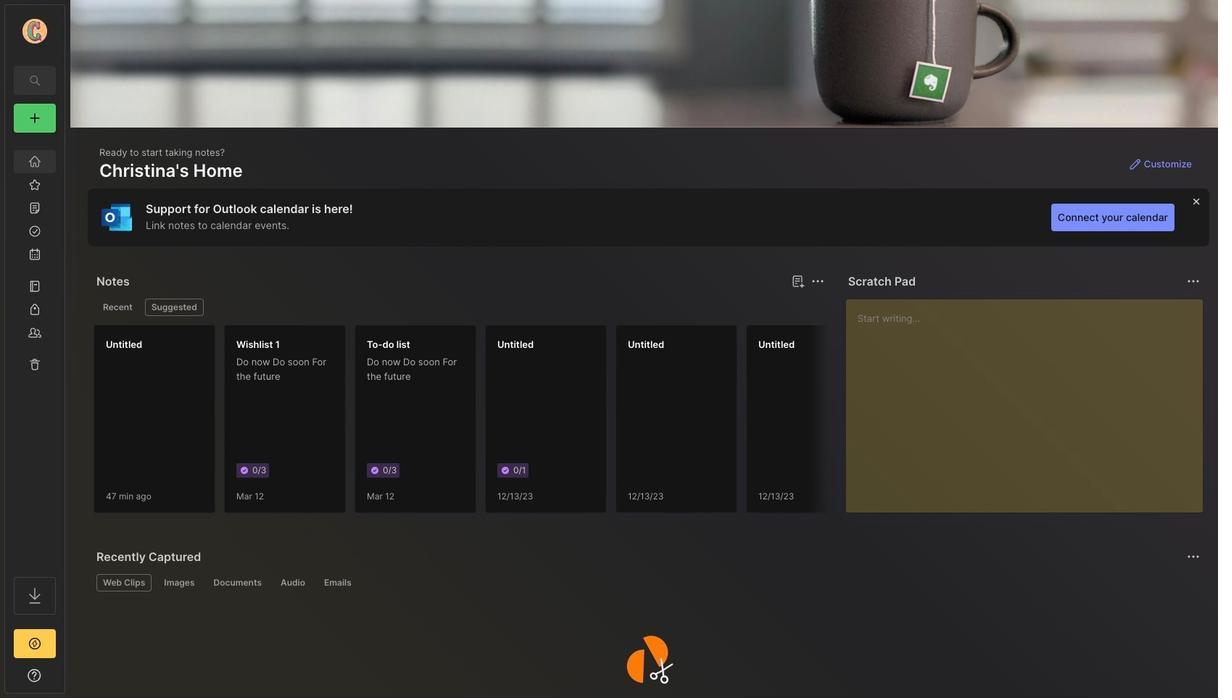 Task type: vqa. For each thing, say whether or not it's contained in the screenshot.
tab list
yes



Task type: locate. For each thing, give the bounding box(es) containing it.
0 vertical spatial tab list
[[96, 299, 822, 316]]

edit search image
[[26, 72, 44, 89]]

1 horizontal spatial more actions image
[[1185, 548, 1202, 566]]

click to expand image
[[63, 671, 74, 689]]

1 vertical spatial tab list
[[96, 574, 1198, 592]]

More actions field
[[807, 271, 828, 291], [1183, 271, 1204, 291], [1183, 547, 1204, 567]]

tab list
[[96, 299, 822, 316], [96, 574, 1198, 592]]

more actions image
[[809, 273, 826, 290], [1185, 548, 1202, 566]]

tree inside main element
[[5, 141, 65, 564]]

row group
[[94, 325, 1138, 522]]

tab
[[96, 299, 139, 316], [145, 299, 204, 316], [96, 574, 152, 592], [158, 574, 201, 592], [207, 574, 268, 592], [274, 574, 312, 592], [318, 574, 358, 592]]

main element
[[0, 0, 70, 698]]

tree
[[5, 141, 65, 564]]

upgrade image
[[26, 635, 44, 653]]

0 vertical spatial more actions image
[[809, 273, 826, 290]]

WHAT'S NEW field
[[5, 664, 65, 687]]



Task type: describe. For each thing, give the bounding box(es) containing it.
account image
[[22, 19, 47, 44]]

more actions image
[[1185, 273, 1202, 290]]

2 tab list from the top
[[96, 574, 1198, 592]]

Account field
[[5, 17, 65, 46]]

home image
[[28, 154, 42, 169]]

1 vertical spatial more actions image
[[1185, 548, 1202, 566]]

0 horizontal spatial more actions image
[[809, 273, 826, 290]]

Start writing… text field
[[858, 299, 1202, 501]]

1 tab list from the top
[[96, 299, 822, 316]]



